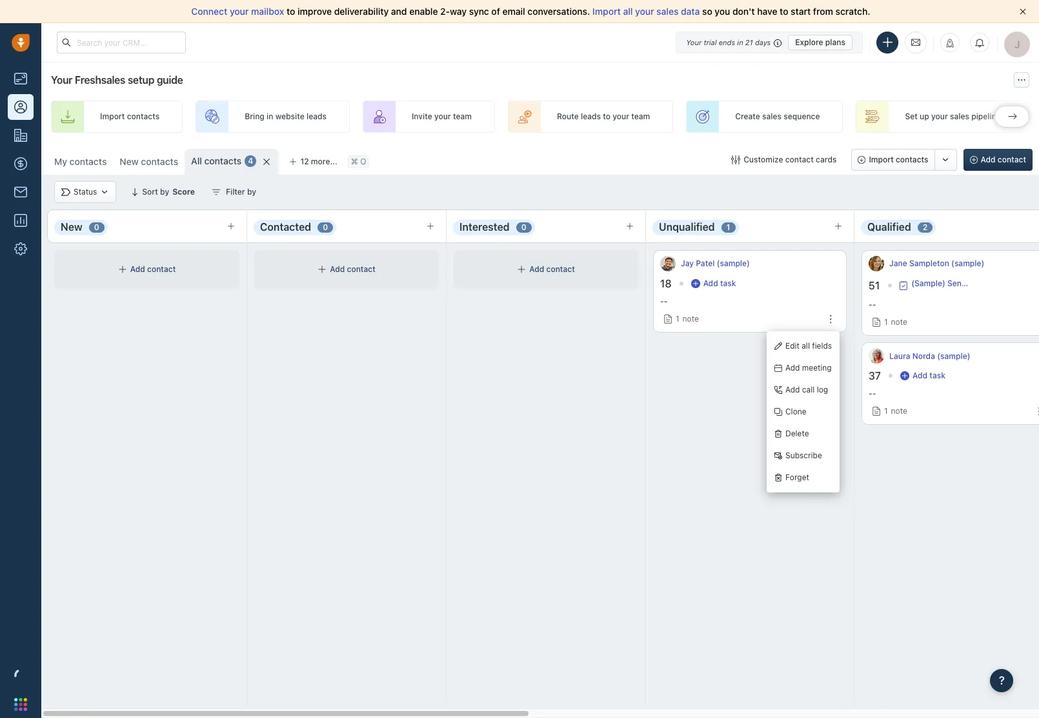 Task type: describe. For each thing, give the bounding box(es) containing it.
1 up l icon
[[884, 318, 888, 327]]

your inside set up your sales pipeline link
[[931, 112, 948, 122]]

your for your freshsales setup guide
[[51, 74, 72, 86]]

status
[[74, 187, 97, 197]]

connect
[[191, 6, 227, 17]]

1 note for 18
[[676, 314, 699, 324]]

sequence
[[784, 112, 820, 122]]

37
[[869, 371, 881, 382]]

my contacts
[[54, 156, 107, 167]]

import all your sales data link
[[592, 6, 702, 17]]

interested
[[460, 221, 510, 233]]

contact for interested
[[546, 265, 575, 275]]

pipeline
[[971, 112, 1001, 122]]

mailbox
[[251, 6, 284, 17]]

all
[[191, 156, 202, 167]]

your left mailbox
[[230, 6, 249, 17]]

connect your mailbox link
[[191, 6, 287, 17]]

your trial ends in 21 days
[[686, 38, 771, 46]]

new for new
[[61, 221, 82, 233]]

add contact for contacted
[[330, 265, 375, 275]]

1 horizontal spatial sales
[[762, 112, 782, 122]]

data
[[681, 6, 700, 17]]

jane
[[889, 259, 907, 269]]

sync
[[469, 6, 489, 17]]

jay
[[681, 259, 694, 269]]

scratch.
[[836, 6, 870, 17]]

laura
[[889, 351, 910, 361]]

laura norda (sample) link
[[889, 351, 970, 362]]

call
[[802, 386, 815, 395]]

1 down j image
[[676, 314, 679, 324]]

edit
[[785, 342, 800, 351]]

container_wx8msf4aqz5i3rn1 image inside status popup button
[[100, 188, 109, 197]]

contacts inside "link"
[[127, 112, 160, 122]]

add contact inside button
[[981, 155, 1026, 165]]

leads inside route leads to your team link
[[581, 112, 601, 122]]

1 note up laura
[[884, 318, 907, 327]]

status button
[[54, 181, 116, 203]]

customize
[[744, 155, 783, 165]]

website
[[275, 112, 304, 122]]

l image
[[869, 349, 884, 364]]

Search your CRM... text field
[[57, 32, 186, 54]]

clone
[[785, 408, 806, 417]]

filter
[[226, 187, 245, 197]]

1 team from the left
[[453, 112, 472, 122]]

note up laura
[[891, 318, 907, 327]]

-- for 51
[[869, 300, 876, 310]]

subscribe
[[785, 451, 822, 461]]

my
[[54, 156, 67, 167]]

j image
[[869, 256, 884, 272]]

bring in website leads
[[245, 112, 327, 122]]

o
[[360, 157, 366, 167]]

2 team from the left
[[631, 112, 650, 122]]

you
[[715, 6, 730, 17]]

deliverability
[[334, 6, 389, 17]]

(sample) for 18
[[717, 259, 750, 269]]

don't
[[733, 6, 755, 17]]

send email image
[[911, 37, 920, 48]]

j image
[[660, 256, 676, 272]]

meeting
[[802, 364, 832, 373]]

contacts inside button
[[896, 155, 928, 165]]

norda
[[912, 351, 935, 361]]

jane sampleton (sample)
[[889, 259, 984, 269]]

route leads to your team link
[[508, 101, 673, 133]]

route leads to your team
[[557, 112, 650, 122]]

2 horizontal spatial to
[[780, 6, 788, 17]]

invite
[[412, 112, 432, 122]]

by for filter
[[247, 187, 256, 197]]

delete
[[785, 429, 809, 439]]

what's new image
[[946, 39, 955, 48]]

1 vertical spatial all
[[802, 342, 810, 351]]

1 horizontal spatial import
[[592, 6, 621, 17]]

task for 18
[[720, 279, 736, 289]]

0 vertical spatial in
[[737, 38, 743, 46]]

connect your mailbox to improve deliverability and enable 2-way sync of email conversations. import all your sales data so you don't have to start from scratch.
[[191, 6, 870, 17]]

of
[[491, 6, 500, 17]]

to inside route leads to your team link
[[603, 112, 611, 122]]

task for 37
[[930, 371, 945, 381]]

have
[[757, 6, 777, 17]]

0 for interested
[[521, 223, 526, 232]]

⌘ o
[[351, 157, 366, 167]]

filter by
[[226, 187, 256, 197]]

cards
[[816, 155, 837, 165]]

setup
[[128, 74, 154, 86]]

12 more... button
[[282, 153, 345, 171]]

patel
[[696, 259, 715, 269]]

2 horizontal spatial sales
[[950, 112, 969, 122]]

forget
[[785, 473, 809, 483]]

explore
[[795, 37, 823, 47]]

create
[[735, 112, 760, 122]]

trial
[[704, 38, 717, 46]]

import for import contacts "link"
[[100, 112, 125, 122]]

container_wx8msf4aqz5i3rn1 image inside filter by button
[[212, 188, 221, 197]]

4
[[248, 156, 253, 166]]

menu containing edit all fields
[[767, 332, 840, 493]]

new contacts
[[120, 156, 178, 167]]

import contacts link
[[51, 101, 183, 133]]

and
[[391, 6, 407, 17]]

guide
[[157, 74, 183, 86]]

1 note for 37
[[884, 407, 907, 416]]

2
[[923, 223, 928, 232]]

create sales sequence link
[[686, 101, 843, 133]]

(sample) for 37
[[937, 351, 970, 361]]

log
[[817, 386, 828, 395]]

0 vertical spatial all
[[623, 6, 633, 17]]

import for import contacts button
[[869, 155, 894, 165]]

your inside route leads to your team link
[[613, 112, 629, 122]]

set up your sales pipeline link
[[856, 101, 1024, 133]]

your for your trial ends in 21 days
[[686, 38, 702, 46]]

contacted
[[260, 221, 311, 233]]



Task type: vqa. For each thing, say whether or not it's contained in the screenshot.
so
yes



Task type: locate. For each thing, give the bounding box(es) containing it.
jay patel (sample) link
[[681, 258, 750, 270]]

task down jay patel (sample) 'link'
[[720, 279, 736, 289]]

-
[[660, 297, 664, 307], [664, 297, 668, 307], [869, 300, 872, 310], [872, 300, 876, 310], [869, 389, 872, 399], [872, 389, 876, 399]]

(sample) right patel
[[717, 259, 750, 269]]

1 0 from the left
[[94, 223, 99, 232]]

0 vertical spatial add task
[[703, 279, 736, 289]]

0 horizontal spatial your
[[51, 74, 72, 86]]

email
[[502, 6, 525, 17]]

-- down 51
[[869, 300, 876, 310]]

your right the invite
[[434, 112, 451, 122]]

2 horizontal spatial 0
[[521, 223, 526, 232]]

0
[[94, 223, 99, 232], [323, 223, 328, 232], [521, 223, 526, 232]]

your
[[230, 6, 249, 17], [635, 6, 654, 17], [434, 112, 451, 122], [613, 112, 629, 122], [931, 112, 948, 122]]

1 down l icon
[[884, 407, 888, 416]]

days
[[755, 38, 771, 46]]

leads right route at the right top of page
[[581, 112, 601, 122]]

bring in website leads link
[[196, 101, 350, 133]]

more...
[[311, 157, 337, 167]]

freshworks switcher image
[[14, 699, 27, 712]]

0 down status popup button
[[94, 223, 99, 232]]

to left start
[[780, 6, 788, 17]]

note for 37
[[891, 407, 907, 416]]

sort by score
[[142, 187, 195, 197]]

note for 18
[[683, 314, 699, 324]]

0 horizontal spatial add task
[[703, 279, 736, 289]]

⌘
[[351, 157, 358, 167]]

add contact
[[981, 155, 1026, 165], [130, 265, 176, 275], [330, 265, 375, 275], [529, 265, 575, 275]]

2 leads from the left
[[581, 112, 601, 122]]

1 horizontal spatial add task
[[913, 371, 945, 381]]

add contact for new
[[130, 265, 176, 275]]

21
[[745, 38, 753, 46]]

in right bring at the top
[[267, 112, 273, 122]]

note down 'jay'
[[683, 314, 699, 324]]

team
[[453, 112, 472, 122], [631, 112, 650, 122]]

1
[[726, 223, 730, 232], [676, 314, 679, 324], [884, 318, 888, 327], [884, 407, 888, 416]]

0 horizontal spatial team
[[453, 112, 472, 122]]

0 horizontal spatial all
[[623, 6, 633, 17]]

0 horizontal spatial import contacts
[[100, 112, 160, 122]]

1 by from the left
[[160, 187, 169, 197]]

by for sort
[[160, 187, 169, 197]]

1 vertical spatial your
[[51, 74, 72, 86]]

my contacts button
[[48, 149, 113, 175], [54, 156, 107, 167]]

create sales sequence
[[735, 112, 820, 122]]

-- down 18 in the right of the page
[[660, 297, 668, 307]]

2 by from the left
[[247, 187, 256, 197]]

import contacts group
[[852, 149, 957, 171]]

0 horizontal spatial in
[[267, 112, 273, 122]]

start
[[791, 6, 811, 17]]

your left data
[[635, 6, 654, 17]]

1 vertical spatial import
[[100, 112, 125, 122]]

import contacts down set
[[869, 155, 928, 165]]

contacts down set
[[896, 155, 928, 165]]

0 horizontal spatial task
[[720, 279, 736, 289]]

1 leads from the left
[[307, 112, 327, 122]]

1 note down laura
[[884, 407, 907, 416]]

0 horizontal spatial leads
[[307, 112, 327, 122]]

leads right website
[[307, 112, 327, 122]]

by
[[160, 187, 169, 197], [247, 187, 256, 197]]

import
[[592, 6, 621, 17], [100, 112, 125, 122], [869, 155, 894, 165]]

contacts right the all
[[204, 156, 242, 167]]

0 horizontal spatial by
[[160, 187, 169, 197]]

sales right create
[[762, 112, 782, 122]]

18
[[660, 278, 672, 290]]

set up your sales pipeline
[[905, 112, 1001, 122]]

freshsales
[[75, 74, 125, 86]]

set
[[905, 112, 918, 122]]

add task
[[703, 279, 736, 289], [913, 371, 945, 381]]

1 vertical spatial in
[[267, 112, 273, 122]]

edit all fields
[[785, 342, 832, 351]]

add call log
[[785, 386, 828, 395]]

container_wx8msf4aqz5i3rn1 image
[[61, 188, 70, 197], [212, 188, 221, 197], [118, 265, 127, 274], [517, 265, 526, 274], [691, 279, 700, 289], [900, 372, 909, 381]]

filter by button
[[203, 181, 265, 203]]

-- for 37
[[869, 389, 876, 399]]

(sample) right "sampleton"
[[951, 259, 984, 269]]

customize contact cards button
[[723, 149, 845, 171]]

close image
[[1020, 8, 1026, 15]]

container_wx8msf4aqz5i3rn1 image
[[731, 156, 740, 165], [100, 188, 109, 197], [318, 265, 327, 274], [899, 281, 908, 290]]

contacts down the setup
[[127, 112, 160, 122]]

jay patel (sample)
[[681, 259, 750, 269]]

contact
[[785, 155, 814, 165], [998, 155, 1026, 165], [147, 265, 176, 275], [347, 265, 375, 275], [546, 265, 575, 275]]

task down laura norda (sample) 'link'
[[930, 371, 945, 381]]

0 for contacted
[[323, 223, 328, 232]]

all contacts 4
[[191, 156, 253, 167]]

2 horizontal spatial import
[[869, 155, 894, 165]]

container_wx8msf4aqz5i3rn1 image inside status popup button
[[61, 188, 70, 197]]

by right filter on the top left of page
[[247, 187, 256, 197]]

fields
[[812, 342, 832, 351]]

leads
[[307, 112, 327, 122], [581, 112, 601, 122]]

0 vertical spatial import contacts
[[100, 112, 160, 122]]

3 0 from the left
[[521, 223, 526, 232]]

all left data
[[623, 6, 633, 17]]

1 horizontal spatial 0
[[323, 223, 328, 232]]

-- for 18
[[660, 297, 668, 307]]

new for new contacts
[[120, 156, 139, 167]]

1 vertical spatial task
[[930, 371, 945, 381]]

--
[[660, 297, 668, 307], [869, 300, 876, 310], [869, 389, 876, 399]]

conversations.
[[528, 6, 590, 17]]

1 horizontal spatial task
[[930, 371, 945, 381]]

2 0 from the left
[[323, 223, 328, 232]]

invite your team
[[412, 112, 472, 122]]

new down import contacts "link"
[[120, 156, 139, 167]]

1 horizontal spatial import contacts
[[869, 155, 928, 165]]

51
[[869, 280, 880, 291]]

2-
[[440, 6, 450, 17]]

(sample) for 51
[[951, 259, 984, 269]]

1 horizontal spatial to
[[603, 112, 611, 122]]

to right route at the right top of page
[[603, 112, 611, 122]]

plans
[[825, 37, 845, 47]]

contacts right my on the left top
[[69, 156, 107, 167]]

leads inside "bring in website leads" link
[[307, 112, 327, 122]]

contacts up sort by score
[[141, 156, 178, 167]]

from
[[813, 6, 833, 17]]

jane sampleton (sample) link
[[889, 258, 984, 270]]

0 vertical spatial task
[[720, 279, 736, 289]]

your right route at the right top of page
[[613, 112, 629, 122]]

import contacts down the setup
[[100, 112, 160, 122]]

0 horizontal spatial import
[[100, 112, 125, 122]]

new
[[120, 156, 139, 167], [61, 221, 82, 233]]

all right edit
[[802, 342, 810, 351]]

sales left pipeline
[[950, 112, 969, 122]]

import down your freshsales setup guide
[[100, 112, 125, 122]]

0 horizontal spatial to
[[287, 6, 295, 17]]

menu
[[767, 332, 840, 493]]

import contacts inside "link"
[[100, 112, 160, 122]]

customize contact cards
[[744, 155, 837, 165]]

1 horizontal spatial team
[[631, 112, 650, 122]]

import contacts inside button
[[869, 155, 928, 165]]

bring
[[245, 112, 265, 122]]

note down laura
[[891, 407, 907, 416]]

your inside invite your team link
[[434, 112, 451, 122]]

import right cards
[[869, 155, 894, 165]]

route
[[557, 112, 579, 122]]

1 up the jay patel (sample)
[[726, 223, 730, 232]]

in left 21
[[737, 38, 743, 46]]

1 note
[[676, 314, 699, 324], [884, 318, 907, 327], [884, 407, 907, 416]]

sales left data
[[657, 6, 679, 17]]

explore plans
[[795, 37, 845, 47]]

import inside button
[[869, 155, 894, 165]]

0 horizontal spatial sales
[[657, 6, 679, 17]]

container_wx8msf4aqz5i3rn1 image inside customize contact cards button
[[731, 156, 740, 165]]

sampleton
[[909, 259, 949, 269]]

all contacts link
[[191, 155, 242, 168]]

new down status popup button
[[61, 221, 82, 233]]

0 horizontal spatial new
[[61, 221, 82, 233]]

sort
[[142, 187, 158, 197]]

enable
[[409, 6, 438, 17]]

add task for 37
[[913, 371, 945, 381]]

unqualified
[[659, 221, 715, 233]]

0 horizontal spatial 0
[[94, 223, 99, 232]]

to right mailbox
[[287, 6, 295, 17]]

-- down 37 on the right of the page
[[869, 389, 876, 399]]

1 horizontal spatial your
[[686, 38, 702, 46]]

1 horizontal spatial new
[[120, 156, 139, 167]]

score
[[172, 187, 195, 197]]

your freshsales setup guide
[[51, 74, 183, 86]]

add task down jay patel (sample) 'link'
[[703, 279, 736, 289]]

your left freshsales
[[51, 74, 72, 86]]

1 horizontal spatial all
[[802, 342, 810, 351]]

0 for new
[[94, 223, 99, 232]]

add task down laura norda (sample) 'link'
[[913, 371, 945, 381]]

import inside "link"
[[100, 112, 125, 122]]

add task for 18
[[703, 279, 736, 289]]

all
[[623, 6, 633, 17], [802, 342, 810, 351]]

invite your team link
[[363, 101, 495, 133]]

by inside button
[[247, 187, 256, 197]]

12 more...
[[300, 157, 337, 167]]

add inside button
[[981, 155, 996, 165]]

note
[[683, 314, 699, 324], [891, 318, 907, 327], [891, 407, 907, 416]]

new contacts button
[[113, 149, 185, 175], [120, 156, 178, 167]]

2 vertical spatial import
[[869, 155, 894, 165]]

0 right interested
[[521, 223, 526, 232]]

1 horizontal spatial in
[[737, 38, 743, 46]]

0 right contacted
[[323, 223, 328, 232]]

import contacts for import contacts button
[[869, 155, 928, 165]]

0 vertical spatial your
[[686, 38, 702, 46]]

your
[[686, 38, 702, 46], [51, 74, 72, 86]]

so
[[702, 6, 712, 17]]

contact for new
[[147, 265, 176, 275]]

up
[[920, 112, 929, 122]]

1 horizontal spatial by
[[247, 187, 256, 197]]

1 vertical spatial add task
[[913, 371, 945, 381]]

qualified
[[867, 221, 911, 233]]

your right up
[[931, 112, 948, 122]]

0 vertical spatial new
[[120, 156, 139, 167]]

import right the conversations. on the right
[[592, 6, 621, 17]]

1 vertical spatial new
[[61, 221, 82, 233]]

add contact for interested
[[529, 265, 575, 275]]

(sample) right the "norda"
[[937, 351, 970, 361]]

add
[[981, 155, 996, 165], [130, 265, 145, 275], [330, 265, 345, 275], [529, 265, 544, 275], [703, 279, 718, 289], [785, 364, 800, 373], [913, 371, 927, 381], [785, 386, 800, 395]]

contacts
[[127, 112, 160, 122], [896, 155, 928, 165], [204, 156, 242, 167], [69, 156, 107, 167], [141, 156, 178, 167]]

1 note down 'jay'
[[676, 314, 699, 324]]

import contacts for import contacts "link"
[[100, 112, 160, 122]]

sales
[[657, 6, 679, 17], [762, 112, 782, 122], [950, 112, 969, 122]]

your left trial
[[686, 38, 702, 46]]

way
[[450, 6, 467, 17]]

add contact button
[[963, 149, 1033, 171]]

1 horizontal spatial leads
[[581, 112, 601, 122]]

12
[[300, 157, 309, 167]]

explore plans link
[[788, 35, 853, 50]]

contact for contacted
[[347, 265, 375, 275]]

0 vertical spatial import
[[592, 6, 621, 17]]

by right sort
[[160, 187, 169, 197]]

1 vertical spatial import contacts
[[869, 155, 928, 165]]



